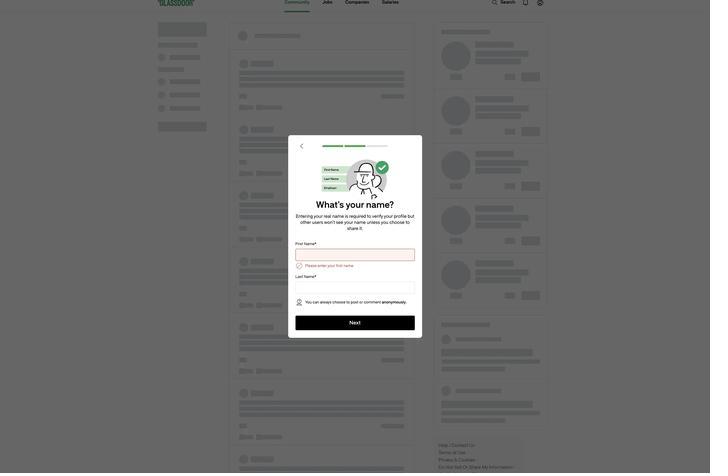 Task type: locate. For each thing, give the bounding box(es) containing it.
0 horizontal spatial to
[[346, 301, 350, 305]]

your left first
[[327, 264, 335, 268]]

cookies
[[458, 458, 475, 464]]

1 vertical spatial name
[[354, 220, 366, 226]]

1 horizontal spatial choose
[[389, 220, 405, 226]]

name up it. at the right top
[[354, 220, 366, 226]]

first name*
[[295, 242, 317, 247]]

to left the post
[[346, 301, 350, 305]]

choose right always
[[332, 301, 345, 305]]

not
[[446, 466, 453, 471]]

or
[[463, 466, 468, 471]]

you can always choose to post or comment anonymously .
[[305, 301, 407, 305]]

your up users
[[314, 214, 323, 219]]

what's your name?
[[316, 200, 394, 210]]

is
[[345, 214, 348, 219]]

to up unless
[[367, 214, 371, 219]]

entering
[[296, 214, 313, 219]]

.
[[406, 301, 407, 305]]

my
[[482, 466, 488, 471]]

post
[[351, 301, 358, 305]]

please
[[305, 264, 317, 268]]

2 vertical spatial name
[[344, 264, 354, 268]]

1 vertical spatial name*
[[304, 275, 316, 279]]

profile
[[394, 214, 407, 219]]

choose
[[389, 220, 405, 226], [332, 301, 345, 305]]

but
[[408, 214, 414, 219]]

0 horizontal spatial choose
[[332, 301, 345, 305]]

First Name* field
[[299, 252, 411, 259]]

users
[[312, 220, 323, 226]]

enter
[[318, 264, 327, 268]]

name right first
[[344, 264, 354, 268]]

always
[[320, 301, 332, 305]]

entering your real name is required to verify your profile but other users won't see your name unless you choose to share it.
[[296, 214, 414, 232]]

to
[[367, 214, 371, 219], [406, 220, 410, 226], [346, 301, 350, 305]]

use
[[458, 451, 465, 456]]

terms of use link
[[439, 451, 469, 457]]

us
[[469, 444, 475, 449]]

you
[[305, 301, 312, 305]]

real
[[324, 214, 331, 219]]

name
[[332, 214, 344, 219], [354, 220, 366, 226], [344, 264, 354, 268]]

name up "see"
[[332, 214, 344, 219]]

privacy & cookies link
[[439, 458, 479, 464]]

2 name* from the top
[[304, 275, 316, 279]]

to down the but
[[406, 220, 410, 226]]

privacy
[[439, 458, 453, 464]]

1 name* from the top
[[304, 242, 317, 247]]

share
[[347, 226, 358, 232]]

/
[[449, 444, 451, 449]]

1 vertical spatial choose
[[332, 301, 345, 305]]

name* for first name*
[[304, 242, 317, 247]]

2 vertical spatial to
[[346, 301, 350, 305]]

choose down profile at the right top of the page
[[389, 220, 405, 226]]

0 vertical spatial to
[[367, 214, 371, 219]]

1 vertical spatial to
[[406, 220, 410, 226]]

your
[[346, 200, 364, 210], [314, 214, 323, 219], [384, 214, 393, 219], [344, 220, 353, 226], [327, 264, 335, 268]]

name* right "first"
[[304, 242, 317, 247]]

do
[[439, 466, 445, 471]]

do not sell or share my information link
[[439, 465, 517, 472]]

&
[[454, 458, 457, 464]]

0 vertical spatial name*
[[304, 242, 317, 247]]

verify
[[372, 214, 383, 219]]

it.
[[359, 226, 363, 232]]

help / contact us link
[[439, 444, 478, 450]]

please enter your first name
[[305, 264, 354, 268]]

0 vertical spatial choose
[[389, 220, 405, 226]]

contact
[[452, 444, 468, 449]]

name*
[[304, 242, 317, 247], [304, 275, 316, 279]]

your up the required at the top
[[346, 200, 364, 210]]

can
[[313, 301, 319, 305]]

name* down please
[[304, 275, 316, 279]]



Task type: vqa. For each thing, say whether or not it's contained in the screenshot.
The "Before"
no



Task type: describe. For each thing, give the bounding box(es) containing it.
anonymously
[[382, 301, 406, 305]]

first
[[295, 242, 303, 247]]

or
[[359, 301, 363, 305]]

sell
[[454, 466, 462, 471]]

0 vertical spatial name
[[332, 214, 344, 219]]

2 horizontal spatial to
[[406, 220, 410, 226]]

unless
[[367, 220, 380, 226]]

choose inside entering your real name is required to verify your profile but other users won't see your name unless you choose to share it.
[[389, 220, 405, 226]]

what's
[[316, 200, 344, 210]]

information
[[489, 466, 513, 471]]

share
[[469, 466, 481, 471]]

other
[[300, 220, 311, 226]]

first
[[336, 264, 343, 268]]

last
[[295, 275, 303, 279]]

jobs list element
[[434, 328, 547, 431]]

see
[[336, 220, 343, 226]]

your down the is
[[344, 220, 353, 226]]

of
[[452, 451, 456, 456]]

name* for last name*
[[304, 275, 316, 279]]

required
[[349, 214, 366, 219]]

your up the 'you'
[[384, 214, 393, 219]]

last name*
[[295, 275, 316, 279]]

name?
[[366, 200, 394, 210]]

help
[[439, 444, 448, 449]]

help / contact us terms of use privacy & cookies do not sell or share my information
[[439, 444, 513, 471]]

you
[[381, 220, 388, 226]]

comment
[[364, 301, 381, 305]]

terms
[[439, 451, 451, 456]]

won't
[[324, 220, 335, 226]]

1 horizontal spatial to
[[367, 214, 371, 219]]



